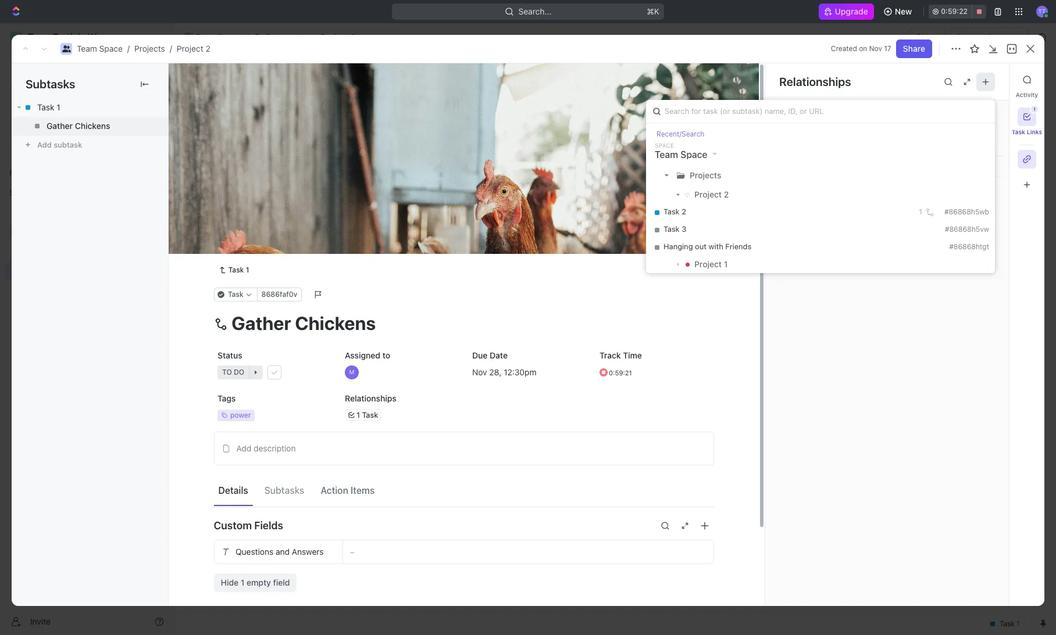 Task type: describe. For each thing, give the bounding box(es) containing it.
0 horizontal spatial projects link
[[134, 44, 165, 54]]

customize
[[957, 107, 998, 117]]

fields
[[254, 520, 283, 533]]

subtasks button
[[260, 481, 309, 502]]

1 horizontal spatial team space link
[[181, 30, 244, 44]]

⌘k
[[647, 6, 660, 16]]

assigned to
[[345, 351, 390, 361]]

0 vertical spatial project 2
[[321, 32, 355, 42]]

new button
[[879, 2, 919, 21]]

in progress
[[216, 164, 263, 173]]

details button
[[214, 481, 253, 502]]

team inside recent/search space team space
[[655, 150, 678, 160]]

upgrade link
[[819, 3, 874, 20]]

0:59:22
[[941, 7, 968, 16]]

linked
[[791, 116, 820, 127]]

custom fields
[[214, 520, 283, 533]]

1 vertical spatial projects
[[134, 44, 165, 54]]

add inside button
[[236, 444, 251, 454]]

questions
[[235, 547, 273, 557]]

8686faf0v
[[261, 290, 297, 299]]

recent/search space team space
[[655, 130, 708, 160]]

tags
[[217, 394, 235, 404]]

action
[[321, 486, 348, 496]]

dashboards link
[[5, 116, 169, 134]]

assignees
[[485, 136, 519, 145]]

friends
[[726, 242, 752, 251]]

1 horizontal spatial projects link
[[251, 30, 299, 44]]

links
[[1027, 129, 1043, 136]]

team for team space
[[195, 32, 216, 42]]

list
[[261, 107, 275, 117]]

invite
[[30, 617, 50, 627]]

progress
[[225, 164, 263, 173]]

hide button
[[599, 134, 624, 148]]

assignees button
[[470, 134, 525, 148]]

#86868h5vw
[[945, 225, 990, 234]]

assigned
[[345, 351, 380, 361]]

questions and answers
[[235, 547, 324, 557]]

1 vertical spatial share
[[903, 44, 926, 54]]

inbox
[[28, 80, 48, 90]]

on
[[859, 44, 868, 53]]

action items
[[321, 486, 375, 496]]

hide for hide 1 empty field
[[221, 578, 239, 588]]

field
[[273, 578, 290, 588]]

team space
[[195, 32, 241, 42]]

gantt link
[[393, 104, 417, 121]]

gather chickens link
[[12, 117, 168, 136]]

1 button inside "task sidebar navigation" 'tab list'
[[1018, 106, 1038, 126]]

0 horizontal spatial relationships
[[345, 394, 396, 404]]

gather
[[47, 121, 73, 131]]

dashboards
[[28, 120, 73, 130]]

2 horizontal spatial projects
[[690, 170, 722, 180]]

action items button
[[316, 481, 379, 502]]

project 1
[[695, 259, 728, 269]]

user group image inside team space "link"
[[185, 34, 192, 40]]

1 vertical spatial add task
[[313, 164, 343, 173]]

inbox link
[[5, 76, 169, 95]]

space for recent/search space team space
[[655, 142, 674, 149]]

3
[[682, 225, 687, 234]]

board
[[217, 107, 240, 117]]

Search tasks... text field
[[912, 132, 1028, 150]]

answers
[[292, 547, 324, 557]]

due date
[[472, 351, 508, 361]]

task links
[[1012, 129, 1043, 136]]

details
[[218, 486, 248, 496]]

1 button for 1
[[260, 201, 277, 213]]

chickens
[[75, 121, 110, 131]]

search...
[[519, 6, 552, 16]]

automations button
[[951, 29, 1011, 46]]

status
[[217, 351, 242, 361]]

1 horizontal spatial project 2 link
[[306, 30, 358, 44]]

created
[[831, 44, 857, 53]]

0 vertical spatial subtasks
[[26, 77, 75, 91]]

calendar
[[297, 107, 331, 117]]

gather chickens
[[47, 121, 110, 131]]

space for team space
[[218, 32, 241, 42]]

add description button
[[218, 440, 710, 458]]

share button down new
[[909, 28, 946, 47]]

nov
[[870, 44, 883, 53]]

task sidebar navigation tab list
[[1012, 70, 1043, 194]]

description
[[254, 444, 296, 454]]

17
[[884, 44, 892, 53]]

spaces
[[9, 188, 34, 197]]

created on nov 17
[[831, 44, 892, 53]]

list link
[[259, 104, 275, 121]]

customize button
[[942, 104, 1002, 121]]

hanging
[[664, 242, 693, 251]]

track time
[[600, 351, 642, 361]]

Edit task name text field
[[214, 312, 714, 334]]

docs link
[[5, 96, 169, 115]]

0 vertical spatial task 1
[[37, 102, 60, 112]]

1 inside "task sidebar navigation" 'tab list'
[[1034, 106, 1036, 112]]

calendar link
[[294, 104, 331, 121]]

hide 1 empty field
[[221, 578, 290, 588]]

0 horizontal spatial team space link
[[77, 44, 123, 54]]



Task type: locate. For each thing, give the bounding box(es) containing it.
2 vertical spatial team
[[655, 150, 678, 160]]

hide inside button
[[604, 136, 619, 145]]

in
[[216, 164, 223, 173]]

hide
[[604, 136, 619, 145], [221, 578, 239, 588]]

tree inside 'sidebar' navigation
[[5, 202, 169, 360]]

add description
[[236, 444, 296, 454]]

share right 17
[[903, 44, 926, 54]]

gantt
[[395, 107, 417, 117]]

items
[[351, 486, 375, 496]]

task 1 link
[[12, 98, 168, 117], [214, 263, 254, 277]]

add task for bottommost "add task" button
[[234, 242, 269, 252]]

1 inside linked 1
[[824, 116, 828, 126]]

2 horizontal spatial project 2
[[695, 190, 729, 200]]

1 horizontal spatial user group image
[[185, 34, 192, 40]]

relationships up search for task (or subtask) name, id, or url text field
[[780, 75, 851, 88]]

1 horizontal spatial project 2
[[321, 32, 355, 42]]

team inside "link"
[[195, 32, 216, 42]]

add task button
[[965, 70, 1015, 89], [299, 162, 348, 176], [229, 241, 273, 255]]

hanging out with friends
[[664, 242, 752, 251]]

task sidebar content section
[[765, 63, 1056, 607]]

docs
[[28, 100, 47, 110]]

2 vertical spatial project 2
[[695, 190, 729, 200]]

1 vertical spatial subtasks
[[264, 486, 304, 496]]

due
[[472, 351, 487, 361]]

subtasks up the fields on the left bottom of the page
[[264, 486, 304, 496]]

subtasks inside "button"
[[264, 486, 304, 496]]

0:59:22 button
[[929, 5, 987, 19]]

team space link
[[181, 30, 244, 44], [77, 44, 123, 54]]

automations
[[957, 32, 1005, 42]]

add task button up customize
[[965, 70, 1015, 89]]

subtasks down home
[[26, 77, 75, 91]]

1 vertical spatial relationships
[[345, 394, 396, 404]]

0 horizontal spatial team
[[77, 44, 97, 54]]

user group image
[[12, 228, 21, 235]]

table
[[353, 107, 374, 117]]

0 horizontal spatial project 2 link
[[177, 44, 210, 54]]

0 vertical spatial task 2
[[664, 207, 686, 217]]

1 vertical spatial 1 button
[[260, 201, 277, 213]]

upgrade
[[835, 6, 868, 16]]

1 horizontal spatial relationships
[[780, 75, 851, 88]]

2 vertical spatial 1 button
[[262, 222, 278, 233]]

board link
[[215, 104, 240, 121]]

projects link
[[251, 30, 299, 44], [134, 44, 165, 54]]

user group image left team space
[[185, 34, 192, 40]]

add task for rightmost "add task" button
[[972, 74, 1008, 84]]

1 vertical spatial add task button
[[299, 162, 348, 176]]

sidebar navigation
[[0, 23, 174, 636]]

0 vertical spatial hide
[[604, 136, 619, 145]]

team space / projects / project 2
[[77, 44, 210, 54]]

1 button for 2
[[262, 222, 278, 233]]

0 horizontal spatial add task
[[234, 242, 269, 252]]

#86868htgt
[[950, 243, 990, 251]]

project
[[321, 32, 348, 42], [177, 44, 203, 54], [202, 69, 254, 88], [695, 190, 722, 200], [695, 259, 722, 269]]

1 horizontal spatial add task button
[[299, 162, 348, 176]]

1 horizontal spatial task 1 link
[[214, 263, 254, 277]]

1 vertical spatial task 1
[[234, 202, 258, 212]]

project 2 link
[[306, 30, 358, 44], [177, 44, 210, 54]]

2 horizontal spatial add task
[[972, 74, 1008, 84]]

with
[[709, 242, 724, 251]]

time
[[623, 351, 642, 361]]

1 vertical spatial task 1 link
[[214, 263, 254, 277]]

0 horizontal spatial subtasks
[[26, 77, 75, 91]]

0 horizontal spatial add task button
[[229, 241, 273, 255]]

task 1
[[37, 102, 60, 112], [234, 202, 258, 212], [229, 266, 249, 275]]

0 vertical spatial relationships
[[780, 75, 851, 88]]

1 task
[[356, 410, 378, 420]]

0 horizontal spatial project 2
[[202, 69, 271, 88]]

date
[[490, 351, 508, 361]]

add task up 8686faf0v
[[234, 242, 269, 252]]

1 vertical spatial task 2
[[234, 223, 259, 232]]

0 vertical spatial projects
[[266, 32, 297, 42]]

recent/search
[[657, 130, 705, 139]]

0 horizontal spatial user group image
[[62, 45, 71, 52]]

2 vertical spatial add task button
[[229, 241, 273, 255]]

hide for hide
[[604, 136, 619, 145]]

1 horizontal spatial task 2
[[664, 207, 686, 217]]

team
[[195, 32, 216, 42], [77, 44, 97, 54], [655, 150, 678, 160]]

0 vertical spatial task 1 link
[[12, 98, 168, 117]]

add task button up 8686faf0v
[[229, 241, 273, 255]]

custom
[[214, 520, 252, 533]]

0 horizontal spatial task 1 link
[[12, 98, 168, 117]]

0 horizontal spatial hide
[[221, 578, 239, 588]]

1 horizontal spatial subtasks
[[264, 486, 304, 496]]

task 3
[[664, 225, 687, 234]]

1 horizontal spatial projects
[[266, 32, 297, 42]]

relationships inside task sidebar content "section"
[[780, 75, 851, 88]]

1 horizontal spatial team
[[195, 32, 216, 42]]

1 vertical spatial project 2
[[202, 69, 271, 88]]

1 vertical spatial team
[[77, 44, 97, 54]]

add task up customize
[[972, 74, 1008, 84]]

empty
[[247, 578, 271, 588]]

0 horizontal spatial task 2
[[234, 223, 259, 232]]

#86868h5wb
[[945, 208, 990, 216]]

0 vertical spatial team
[[195, 32, 216, 42]]

0 vertical spatial share
[[916, 32, 939, 42]]

8686faf0v button
[[257, 288, 302, 302]]

share
[[916, 32, 939, 42], [903, 44, 926, 54]]

hide inside custom fields 'element'
[[221, 578, 239, 588]]

new
[[895, 6, 912, 16]]

1 horizontal spatial add task
[[313, 164, 343, 173]]

space for team space / projects / project 2
[[99, 44, 123, 54]]

and
[[275, 547, 289, 557]]

table link
[[351, 104, 374, 121]]

favorites button
[[5, 166, 45, 180]]

add task
[[972, 74, 1008, 84], [313, 164, 343, 173], [234, 242, 269, 252]]

task inside 'tab list'
[[1012, 129, 1026, 136]]

add
[[972, 74, 988, 84], [313, 164, 326, 173], [234, 242, 249, 252], [236, 444, 251, 454]]

2 vertical spatial add task
[[234, 242, 269, 252]]

2 vertical spatial projects
[[690, 170, 722, 180]]

track
[[600, 351, 621, 361]]

add task down calendar
[[313, 164, 343, 173]]

out
[[695, 242, 707, 251]]

task 2
[[664, 207, 686, 217], [234, 223, 259, 232]]

home link
[[5, 56, 169, 75]]

0 vertical spatial add task button
[[965, 70, 1015, 89]]

subtasks
[[26, 77, 75, 91], [264, 486, 304, 496]]

Search for task (or subtask) name, ID, or URL text field
[[646, 100, 995, 123]]

custom fields button
[[214, 512, 714, 540]]

2 horizontal spatial team
[[655, 150, 678, 160]]

/
[[247, 32, 249, 42], [302, 32, 304, 42], [127, 44, 130, 54], [170, 44, 172, 54]]

custom fields element
[[214, 540, 714, 593]]

share down new 'button'
[[916, 32, 939, 42]]

1 inside custom fields 'element'
[[241, 578, 245, 588]]

add task button down the calendar link
[[299, 162, 348, 176]]

relationships up 1 task
[[345, 394, 396, 404]]

2 vertical spatial task 1
[[229, 266, 249, 275]]

tree
[[5, 202, 169, 360]]

1 horizontal spatial hide
[[604, 136, 619, 145]]

to
[[382, 351, 390, 361]]

favorites
[[9, 169, 40, 177]]

0 vertical spatial 1 button
[[1018, 106, 1038, 126]]

0 horizontal spatial projects
[[134, 44, 165, 54]]

share button right 17
[[896, 40, 933, 58]]

space
[[218, 32, 241, 42], [99, 44, 123, 54], [655, 142, 674, 149], [681, 150, 708, 160]]

share button
[[909, 28, 946, 47], [896, 40, 933, 58]]

home
[[28, 61, 50, 70]]

linked 1
[[791, 116, 828, 127]]

user group image
[[185, 34, 192, 40], [62, 45, 71, 52]]

0 vertical spatial user group image
[[185, 34, 192, 40]]

1 vertical spatial hide
[[221, 578, 239, 588]]

user group image up home link
[[62, 45, 71, 52]]

team for team space / projects / project 2
[[77, 44, 97, 54]]

1 button
[[1018, 106, 1038, 126], [260, 201, 277, 213], [262, 222, 278, 233]]

2 horizontal spatial add task button
[[965, 70, 1015, 89]]

1 vertical spatial user group image
[[62, 45, 71, 52]]

0 vertical spatial add task
[[972, 74, 1008, 84]]



Task type: vqa. For each thing, say whether or not it's contained in the screenshot.
leftmost "Upgrade"
no



